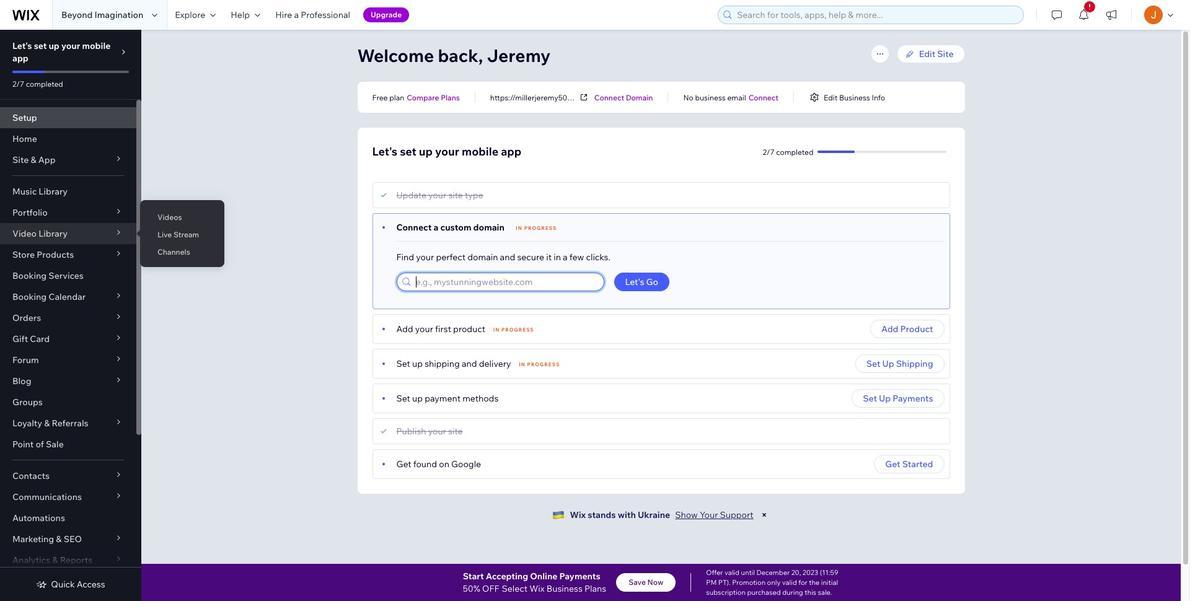 Task type: describe. For each thing, give the bounding box(es) containing it.
it
[[547, 252, 552, 263]]

progress for add your first product
[[502, 327, 534, 333]]

1 horizontal spatial completed
[[777, 147, 814, 157]]

subscription
[[707, 589, 746, 597]]

analytics & reports
[[12, 555, 93, 566]]

2023
[[803, 569, 819, 577]]

videos link
[[140, 207, 225, 228]]

back,
[[438, 45, 483, 66]]

the
[[810, 579, 820, 587]]

orders
[[12, 313, 41, 324]]

business inside start accepting online payments 50% off select wix business plans
[[547, 584, 583, 595]]

home
[[12, 133, 37, 145]]

in for connect a custom domain
[[516, 225, 523, 231]]

free plan compare plans
[[372, 93, 460, 102]]

in for add your first product
[[493, 327, 500, 333]]

jeremy
[[487, 45, 551, 66]]

no business email connect
[[684, 93, 779, 102]]

contacts
[[12, 471, 50, 482]]

store
[[12, 249, 35, 260]]

set for set up payments
[[863, 393, 878, 404]]

let's inside button
[[625, 277, 645, 288]]

set for set up shipping
[[867, 358, 881, 370]]

pm
[[707, 579, 717, 587]]

connect domain link
[[595, 92, 653, 103]]

of
[[36, 439, 44, 450]]

pt).
[[719, 579, 731, 587]]

add for add product
[[882, 324, 899, 335]]

portfolio button
[[0, 202, 136, 223]]

marketing
[[12, 534, 54, 545]]

setup
[[12, 112, 37, 123]]

referrals
[[52, 418, 88, 429]]

your up update your site type
[[435, 145, 460, 159]]

quick access button
[[36, 579, 105, 590]]

1 vertical spatial valid
[[783, 579, 798, 587]]

& for marketing
[[56, 534, 62, 545]]

compare plans link
[[407, 92, 460, 103]]

let's go button
[[614, 273, 670, 292]]

update your site type
[[397, 190, 484, 201]]

publish your site
[[397, 426, 463, 437]]

analytics
[[12, 555, 50, 566]]

set up payment methods
[[397, 393, 499, 404]]

app
[[38, 154, 56, 166]]

business
[[696, 93, 726, 102]]

online
[[530, 571, 558, 582]]

video library button
[[0, 223, 136, 244]]

sale
[[46, 439, 64, 450]]

analytics & reports button
[[0, 550, 136, 571]]

& for loyalty
[[44, 418, 50, 429]]

completed inside 'sidebar' element
[[26, 79, 63, 89]]

type
[[465, 190, 484, 201]]

ukraine
[[638, 510, 671, 521]]

booking services
[[12, 270, 84, 282]]

offer
[[707, 569, 723, 577]]

live
[[158, 230, 172, 239]]

site inside popup button
[[12, 154, 29, 166]]

1 vertical spatial 2/7
[[763, 147, 775, 157]]

find
[[397, 252, 414, 263]]

business inside button
[[840, 93, 871, 102]]

library for video library
[[39, 228, 68, 239]]

let's inside let's set up your mobile app
[[12, 40, 32, 51]]

delivery
[[479, 358, 511, 370]]

live stream
[[158, 230, 199, 239]]

off
[[482, 584, 500, 595]]

initial
[[822, 579, 839, 587]]

forum
[[12, 355, 39, 366]]

0 vertical spatial and
[[500, 252, 516, 263]]

in
[[554, 252, 561, 263]]

purchased
[[748, 589, 781, 597]]

connect for connect a custom domain
[[397, 222, 432, 233]]

on
[[439, 459, 450, 470]]

orders button
[[0, 308, 136, 329]]

add your first product
[[397, 324, 486, 335]]

get found on google
[[397, 459, 481, 470]]

set up shipping button
[[856, 355, 945, 373]]

set for set up shipping and delivery
[[397, 358, 410, 370]]

let's go
[[625, 277, 659, 288]]

live stream link
[[140, 225, 225, 246]]

edit site link
[[897, 45, 965, 63]]

site & app button
[[0, 149, 136, 171]]

edit for edit site
[[920, 48, 936, 60]]

progress for set up shipping and delivery
[[528, 362, 560, 368]]

Search for tools, apps, help & more... field
[[734, 6, 1020, 24]]

in progress for add your first product
[[493, 327, 534, 333]]

loyalty & referrals
[[12, 418, 88, 429]]

beyond imagination
[[61, 9, 143, 20]]

mobile inside let's set up your mobile app
[[82, 40, 111, 51]]

loyalty
[[12, 418, 42, 429]]

1 vertical spatial app
[[501, 145, 522, 159]]

promotion
[[733, 579, 766, 587]]

stream
[[174, 230, 199, 239]]

hire
[[275, 9, 292, 20]]

payments inside button
[[893, 393, 934, 404]]

update
[[397, 190, 427, 201]]

automations link
[[0, 508, 136, 529]]

this
[[805, 589, 817, 597]]

loyalty & referrals button
[[0, 413, 136, 434]]

your inside let's set up your mobile app
[[61, 40, 80, 51]]

shipping
[[425, 358, 460, 370]]

& for site
[[31, 154, 36, 166]]

blog button
[[0, 371, 136, 392]]

let's set up your mobile app inside 'sidebar' element
[[12, 40, 111, 64]]

offer valid until december 20, 2023 (11:59 pm pt). promotion only valid for the initial subscription purchased during this sale.
[[707, 569, 839, 597]]

reports
[[60, 555, 93, 566]]

store products button
[[0, 244, 136, 265]]

save now
[[629, 578, 664, 587]]

plan
[[390, 93, 405, 102]]

save
[[629, 578, 646, 587]]

welcome
[[358, 45, 434, 66]]

2/7 completed inside 'sidebar' element
[[12, 79, 63, 89]]

sale.
[[818, 589, 833, 597]]

get for get found on google
[[397, 459, 412, 470]]

channels
[[158, 247, 190, 257]]

set inside let's set up your mobile app
[[34, 40, 47, 51]]

music
[[12, 186, 37, 197]]



Task type: locate. For each thing, give the bounding box(es) containing it.
publish
[[397, 426, 426, 437]]

your left first
[[415, 324, 434, 335]]

1 vertical spatial plans
[[585, 584, 607, 595]]

groups link
[[0, 392, 136, 413]]

in progress for set up shipping and delivery
[[519, 362, 560, 368]]

booking inside booking calendar dropdown button
[[12, 292, 47, 303]]

0 horizontal spatial plans
[[441, 93, 460, 102]]

site & app
[[12, 154, 56, 166]]

professional
[[301, 9, 350, 20]]

0 horizontal spatial wix
[[530, 584, 545, 595]]

2/7 down connect link
[[763, 147, 775, 157]]

your for add
[[415, 324, 434, 335]]

1 horizontal spatial get
[[886, 459, 901, 470]]

communications button
[[0, 487, 136, 508]]

methods
[[463, 393, 499, 404]]

2/7 up setup
[[12, 79, 24, 89]]

go
[[647, 277, 659, 288]]

0 horizontal spatial and
[[462, 358, 477, 370]]

& left app
[[31, 154, 36, 166]]

1 vertical spatial and
[[462, 358, 477, 370]]

a right hire
[[294, 9, 299, 20]]

valid up during
[[783, 579, 798, 587]]

card
[[30, 334, 50, 345]]

2 site from the top
[[448, 426, 463, 437]]

1 vertical spatial completed
[[777, 147, 814, 157]]

1 horizontal spatial app
[[501, 145, 522, 159]]

0 vertical spatial site
[[938, 48, 954, 60]]

hire a professional link
[[268, 0, 358, 30]]

2 get from the left
[[886, 459, 901, 470]]

0 vertical spatial completed
[[26, 79, 63, 89]]

start accepting online payments 50% off select wix business plans
[[463, 571, 607, 595]]

mobile down beyond imagination on the top
[[82, 40, 111, 51]]

0 vertical spatial progress
[[525, 225, 557, 231]]

up for shipping
[[883, 358, 895, 370]]

show your support button
[[676, 510, 754, 521]]

business left info
[[840, 93, 871, 102]]

& right loyalty
[[44, 418, 50, 429]]

mobile up the type
[[462, 145, 499, 159]]

2 library from the top
[[39, 228, 68, 239]]

& left the reports
[[52, 555, 58, 566]]

0 vertical spatial valid
[[725, 569, 740, 577]]

beyond
[[61, 9, 93, 20]]

connect a custom domain
[[397, 222, 505, 233]]

in progress for connect a custom domain
[[516, 225, 557, 231]]

in right product
[[493, 327, 500, 333]]

1 vertical spatial let's
[[372, 145, 398, 159]]

let's
[[12, 40, 32, 51], [372, 145, 398, 159], [625, 277, 645, 288]]

1 vertical spatial in progress
[[493, 327, 534, 333]]

0 horizontal spatial 2/7 completed
[[12, 79, 63, 89]]

booking for booking calendar
[[12, 292, 47, 303]]

access
[[77, 579, 105, 590]]

payments down shipping at bottom
[[893, 393, 934, 404]]

progress up it
[[525, 225, 557, 231]]

your down beyond
[[61, 40, 80, 51]]

booking up orders
[[12, 292, 47, 303]]

add for add your first product
[[397, 324, 413, 335]]

0 vertical spatial edit
[[920, 48, 936, 60]]

calendar
[[49, 292, 86, 303]]

domain right custom
[[474, 222, 505, 233]]

progress up delivery
[[502, 327, 534, 333]]

shipping
[[897, 358, 934, 370]]

payments
[[893, 393, 934, 404], [560, 571, 601, 582]]

your for update
[[429, 190, 447, 201]]

& for analytics
[[52, 555, 58, 566]]

groups
[[12, 397, 43, 408]]

0 vertical spatial up
[[883, 358, 895, 370]]

1 horizontal spatial valid
[[783, 579, 798, 587]]

connect right email
[[749, 93, 779, 102]]

0 vertical spatial in progress
[[516, 225, 557, 231]]

1 library from the top
[[39, 186, 68, 197]]

0 horizontal spatial valid
[[725, 569, 740, 577]]

site left the type
[[449, 190, 463, 201]]

0 horizontal spatial mobile
[[82, 40, 111, 51]]

library up products
[[39, 228, 68, 239]]

1 horizontal spatial and
[[500, 252, 516, 263]]

20,
[[792, 569, 802, 577]]

0 vertical spatial let's
[[12, 40, 32, 51]]

perfect
[[436, 252, 466, 263]]

find your perfect domain and secure it in a few clicks.
[[397, 252, 611, 263]]

gift card
[[12, 334, 50, 345]]

get started button
[[875, 455, 945, 474]]

home link
[[0, 128, 136, 149]]

0 horizontal spatial completed
[[26, 79, 63, 89]]

2 vertical spatial a
[[563, 252, 568, 263]]

library
[[39, 186, 68, 197], [39, 228, 68, 239]]

& inside popup button
[[31, 154, 36, 166]]

0 vertical spatial site
[[449, 190, 463, 201]]

1 vertical spatial progress
[[502, 327, 534, 333]]

your for find
[[416, 252, 434, 263]]

1 horizontal spatial connect
[[595, 93, 625, 102]]

1 vertical spatial payments
[[560, 571, 601, 582]]

a for custom
[[434, 222, 439, 233]]

1 vertical spatial library
[[39, 228, 68, 239]]

0 vertical spatial let's set up your mobile app
[[12, 40, 111, 64]]

wix down online
[[530, 584, 545, 595]]

set left shipping at bottom
[[867, 358, 881, 370]]

1 vertical spatial business
[[547, 584, 583, 595]]

set up publish
[[397, 393, 410, 404]]

up down set up shipping
[[879, 393, 891, 404]]

music library
[[12, 186, 68, 197]]

info
[[872, 93, 886, 102]]

2 booking from the top
[[12, 292, 47, 303]]

edit business info
[[824, 93, 886, 102]]

1 horizontal spatial 2/7
[[763, 147, 775, 157]]

1 vertical spatial let's set up your mobile app
[[372, 145, 522, 159]]

clicks.
[[586, 252, 611, 263]]

valid up pt).
[[725, 569, 740, 577]]

add left first
[[397, 324, 413, 335]]

0 vertical spatial plans
[[441, 93, 460, 102]]

in progress up delivery
[[493, 327, 534, 333]]

2 horizontal spatial let's
[[625, 277, 645, 288]]

your right update
[[429, 190, 447, 201]]

1 horizontal spatial business
[[840, 93, 871, 102]]

2 horizontal spatial a
[[563, 252, 568, 263]]

0 horizontal spatial a
[[294, 9, 299, 20]]

library inside popup button
[[39, 228, 68, 239]]

edit for edit business info
[[824, 93, 838, 102]]

with
[[618, 510, 636, 521]]

0 horizontal spatial add
[[397, 324, 413, 335]]

0 vertical spatial set
[[34, 40, 47, 51]]

imagination
[[95, 9, 143, 20]]

0 vertical spatial 2/7
[[12, 79, 24, 89]]

0 horizontal spatial edit
[[824, 93, 838, 102]]

portfolio
[[12, 207, 48, 218]]

2/7 inside 'sidebar' element
[[12, 79, 24, 89]]

1 vertical spatial in
[[493, 327, 500, 333]]

0 vertical spatial domain
[[474, 222, 505, 233]]

let's set up your mobile app down beyond
[[12, 40, 111, 64]]

connect domain
[[595, 93, 653, 102]]

in for set up shipping and delivery
[[519, 362, 526, 368]]

first
[[435, 324, 452, 335]]

library up "portfolio" dropdown button
[[39, 186, 68, 197]]

let's set up your mobile app up update your site type
[[372, 145, 522, 159]]

1 vertical spatial domain
[[468, 252, 498, 263]]

plans
[[441, 93, 460, 102], [585, 584, 607, 595]]

and left secure
[[500, 252, 516, 263]]

2/7 completed down connect link
[[763, 147, 814, 157]]

your right find on the left of page
[[416, 252, 434, 263]]

1 vertical spatial up
[[879, 393, 891, 404]]

1 horizontal spatial plans
[[585, 584, 607, 595]]

booking inside booking services link
[[12, 270, 47, 282]]

up for payments
[[879, 393, 891, 404]]

setup link
[[0, 107, 136, 128]]

site down set up payment methods
[[448, 426, 463, 437]]

video library
[[12, 228, 68, 239]]

add left product
[[882, 324, 899, 335]]

site for publish your site
[[448, 426, 463, 437]]

set
[[397, 358, 410, 370], [867, 358, 881, 370], [397, 393, 410, 404], [863, 393, 878, 404]]

0 horizontal spatial payments
[[560, 571, 601, 582]]

up inside the set up shipping button
[[883, 358, 895, 370]]

up left shipping at bottom
[[883, 358, 895, 370]]

connect for connect domain
[[595, 93, 625, 102]]

0 vertical spatial wix
[[570, 510, 586, 521]]

& left seo
[[56, 534, 62, 545]]

1 horizontal spatial 2/7 completed
[[763, 147, 814, 157]]

1 vertical spatial booking
[[12, 292, 47, 303]]

plans right compare
[[441, 93, 460, 102]]

0 vertical spatial a
[[294, 9, 299, 20]]

& inside dropdown button
[[44, 418, 50, 429]]

set up payments
[[863, 393, 934, 404]]

2/7
[[12, 79, 24, 89], [763, 147, 775, 157]]

&
[[31, 154, 36, 166], [44, 418, 50, 429], [56, 534, 62, 545], [52, 555, 58, 566]]

1 get from the left
[[397, 459, 412, 470]]

sidebar element
[[0, 30, 141, 602]]

quick access
[[51, 579, 105, 590]]

your right publish
[[428, 426, 446, 437]]

in progress right delivery
[[519, 362, 560, 368]]

get inside button
[[886, 459, 901, 470]]

welcome back, jeremy
[[358, 45, 551, 66]]

store products
[[12, 249, 74, 260]]

in right delivery
[[519, 362, 526, 368]]

0 vertical spatial business
[[840, 93, 871, 102]]

gift card button
[[0, 329, 136, 350]]

app
[[12, 53, 28, 64], [501, 145, 522, 159]]

set left shipping
[[397, 358, 410, 370]]

for
[[799, 579, 808, 587]]

wix
[[570, 510, 586, 521], [530, 584, 545, 595]]

wix inside start accepting online payments 50% off select wix business plans
[[530, 584, 545, 595]]

add
[[397, 324, 413, 335], [882, 324, 899, 335]]

booking down store
[[12, 270, 47, 282]]

50%
[[463, 584, 480, 595]]

plans left save
[[585, 584, 607, 595]]

1 vertical spatial set
[[400, 145, 417, 159]]

0 horizontal spatial app
[[12, 53, 28, 64]]

1 add from the left
[[397, 324, 413, 335]]

started
[[903, 459, 934, 470]]

e.g., mystunningwebsite.com field
[[412, 274, 600, 291]]

1 horizontal spatial site
[[938, 48, 954, 60]]

video
[[12, 228, 37, 239]]

set for set up payment methods
[[397, 393, 410, 404]]

now
[[648, 578, 664, 587]]

start
[[463, 571, 484, 582]]

booking calendar
[[12, 292, 86, 303]]

connect left domain
[[595, 93, 625, 102]]

get for get started
[[886, 459, 901, 470]]

1 site from the top
[[449, 190, 463, 201]]

help
[[231, 9, 250, 20]]

domain right perfect
[[468, 252, 498, 263]]

plans inside start accepting online payments 50% off select wix business plans
[[585, 584, 607, 595]]

0 horizontal spatial site
[[12, 154, 29, 166]]

wix left 'stands'
[[570, 510, 586, 521]]

1 horizontal spatial payments
[[893, 393, 934, 404]]

1 vertical spatial wix
[[530, 584, 545, 595]]

1 vertical spatial mobile
[[462, 145, 499, 159]]

progress for connect a custom domain
[[525, 225, 557, 231]]

add product button
[[871, 320, 945, 339]]

progress right delivery
[[528, 362, 560, 368]]

communications
[[12, 492, 82, 503]]

add inside button
[[882, 324, 899, 335]]

up inside set up payments button
[[879, 393, 891, 404]]

in up secure
[[516, 225, 523, 231]]

2 vertical spatial progress
[[528, 362, 560, 368]]

2 horizontal spatial connect
[[749, 93, 779, 102]]

seo
[[64, 534, 82, 545]]

no
[[684, 93, 694, 102]]

email
[[728, 93, 747, 102]]

1 horizontal spatial edit
[[920, 48, 936, 60]]

1 horizontal spatial let's set up your mobile app
[[372, 145, 522, 159]]

set
[[34, 40, 47, 51], [400, 145, 417, 159]]

videos
[[158, 213, 182, 222]]

show
[[676, 510, 698, 521]]

0 horizontal spatial business
[[547, 584, 583, 595]]

1 vertical spatial site
[[12, 154, 29, 166]]

a for professional
[[294, 9, 299, 20]]

1 vertical spatial edit
[[824, 93, 838, 102]]

1 booking from the top
[[12, 270, 47, 282]]

1 horizontal spatial add
[[882, 324, 899, 335]]

domain for custom
[[474, 222, 505, 233]]

1 vertical spatial a
[[434, 222, 439, 233]]

get left found
[[397, 459, 412, 470]]

2 vertical spatial in progress
[[519, 362, 560, 368]]

1 horizontal spatial a
[[434, 222, 439, 233]]

up inside let's set up your mobile app
[[49, 40, 59, 51]]

blog
[[12, 376, 31, 387]]

1 vertical spatial 2/7 completed
[[763, 147, 814, 157]]

app inside let's set up your mobile app
[[12, 53, 28, 64]]

edit site
[[920, 48, 954, 60]]

in progress up secure
[[516, 225, 557, 231]]

0 vertical spatial booking
[[12, 270, 47, 282]]

and left delivery
[[462, 358, 477, 370]]

1 horizontal spatial wix
[[570, 510, 586, 521]]

2/7 completed up setup
[[12, 79, 63, 89]]

connect up find on the left of page
[[397, 222, 432, 233]]

0 vertical spatial library
[[39, 186, 68, 197]]

your
[[61, 40, 80, 51], [435, 145, 460, 159], [429, 190, 447, 201], [416, 252, 434, 263], [415, 324, 434, 335], [428, 426, 446, 437]]

during
[[783, 589, 804, 597]]

0 horizontal spatial let's set up your mobile app
[[12, 40, 111, 64]]

0 horizontal spatial get
[[397, 459, 412, 470]]

0 vertical spatial app
[[12, 53, 28, 64]]

edit business info button
[[809, 92, 886, 103]]

0 horizontal spatial set
[[34, 40, 47, 51]]

1 horizontal spatial set
[[400, 145, 417, 159]]

get left the started
[[886, 459, 901, 470]]

0 vertical spatial mobile
[[82, 40, 111, 51]]

edit inside button
[[824, 93, 838, 102]]

0 horizontal spatial connect
[[397, 222, 432, 233]]

business down online
[[547, 584, 583, 595]]

0 horizontal spatial 2/7
[[12, 79, 24, 89]]

domain for perfect
[[468, 252, 498, 263]]

booking for booking services
[[12, 270, 47, 282]]

payments inside start accepting online payments 50% off select wix business plans
[[560, 571, 601, 582]]

accepting
[[486, 571, 528, 582]]

1 vertical spatial site
[[448, 426, 463, 437]]

0 vertical spatial 2/7 completed
[[12, 79, 63, 89]]

custom
[[441, 222, 472, 233]]

a right in
[[563, 252, 568, 263]]

site for update your site type
[[449, 190, 463, 201]]

1 horizontal spatial mobile
[[462, 145, 499, 159]]

0 horizontal spatial let's
[[12, 40, 32, 51]]

0 vertical spatial payments
[[893, 393, 934, 404]]

2 add from the left
[[882, 324, 899, 335]]

a left custom
[[434, 222, 439, 233]]

compare
[[407, 93, 439, 102]]

1 horizontal spatial let's
[[372, 145, 398, 159]]

payments right online
[[560, 571, 601, 582]]

connect inside connect domain link
[[595, 93, 625, 102]]

library for music library
[[39, 186, 68, 197]]

your for publish
[[428, 426, 446, 437]]

set down set up shipping
[[863, 393, 878, 404]]

2 vertical spatial in
[[519, 362, 526, 368]]

2 vertical spatial let's
[[625, 277, 645, 288]]

0 vertical spatial in
[[516, 225, 523, 231]]



Task type: vqa. For each thing, say whether or not it's contained in the screenshot.
business
yes



